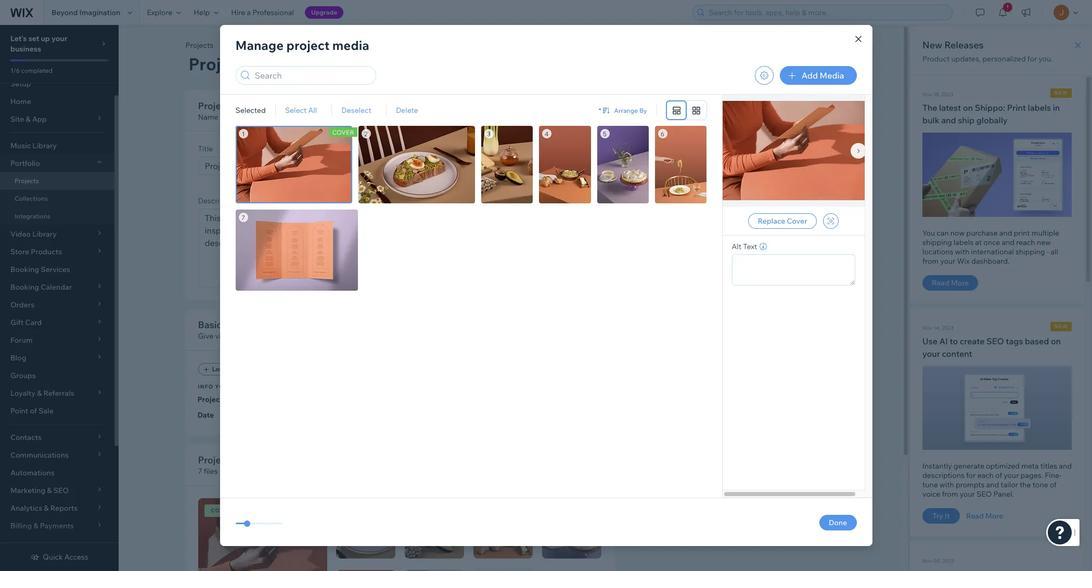Task type: vqa. For each thing, say whether or not it's contained in the screenshot.
unable
no



Task type: describe. For each thing, give the bounding box(es) containing it.
- inside 'you can now purchase and print multiple shipping labels at once and reach new locations with international shipping - all from your wix dashboard.'
[[1047, 247, 1050, 256]]

cover inside button
[[787, 217, 808, 226]]

releases
[[945, 39, 984, 51]]

new for use ai to create seo tags based on your content
[[1055, 323, 1069, 330]]

help button
[[188, 0, 225, 25]]

2 image title image from the left
[[405, 500, 464, 559]]

menu containing selected
[[236, 101, 424, 120]]

08,
[[934, 558, 942, 565]]

give
[[198, 332, 214, 341]]

sidebar element
[[0, 25, 119, 572]]

instantly
[[923, 462, 953, 471]]

this right group
[[663, 159, 675, 169]]

access
[[64, 553, 88, 562]]

booking
[[10, 265, 39, 274]]

select all button
[[285, 106, 317, 115]]

you
[[646, 488, 658, 498]]

integrations link
[[0, 208, 115, 225]]

all
[[1051, 247, 1059, 256]]

your inside 'you can now purchase and print multiple shipping labels at once and reach new locations with international shipping - all from your wix dashboard.'
[[941, 256, 956, 266]]

and right titles on the bottom right of the page
[[1060, 462, 1073, 471]]

team.
[[735, 498, 755, 507]]

library
[[32, 141, 57, 150]]

collections
[[760, 159, 797, 169]]

read more for the top read more link
[[932, 278, 970, 288]]

Alt Text text field
[[733, 255, 855, 285]]

print
[[1008, 103, 1027, 113]]

tags
[[1007, 336, 1024, 347]]

group
[[640, 159, 661, 169]]

panel.
[[994, 490, 1015, 499]]

labels inside 'you can now purchase and print multiple shipping labels at once and reach new locations with international shipping - all from your wix dashboard.'
[[954, 238, 974, 247]]

of inside "point of sale" link
[[30, 407, 37, 416]]

project inside project info name this project and describe it to your visitors.
[[198, 100, 230, 112]]

personalized
[[983, 54, 1027, 64]]

care
[[721, 407, 737, 417]]

2023 for ai
[[942, 325, 954, 331]]

0 horizontal spatial more
[[952, 278, 970, 288]]

cover inside gallery media management "grid"
[[333, 129, 354, 136]]

2 vertical spatial title
[[198, 144, 213, 154]]

gallery media management grid
[[236, 126, 707, 485]]

pages.
[[1021, 471, 1044, 481]]

to inside project info name this project and describe it to your visitors.
[[312, 112, 319, 122]]

2 vertical spatial 2023
[[943, 558, 955, 565]]

in for if you have any suggestions, get in touch with our
[[749, 488, 756, 498]]

support
[[677, 398, 704, 407]]

3 image title image from the left
[[474, 500, 533, 559]]

arrange
[[614, 106, 638, 114]]

and left tailor
[[987, 481, 1000, 490]]

2023 for latest
[[942, 91, 954, 98]]

project inside project media 7 files
[[198, 455, 230, 466]]

let's
[[10, 34, 27, 43]]

nov 08, 2023
[[923, 558, 955, 565]]

live
[[737, 398, 749, 407]]

based
[[1026, 336, 1050, 347]]

bulk
[[923, 115, 940, 125]]

quick
[[247, 332, 265, 341]]

prompts
[[956, 481, 985, 490]]

wix inside 'you can now purchase and print multiple shipping labels at once and reach new locations with international shipping - all from your wix dashboard.'
[[958, 256, 970, 266]]

services
[[41, 265, 70, 274]]

if you have any suggestions, get in touch with our
[[640, 488, 756, 507]]

project up search field
[[287, 37, 330, 53]]

dashboard.
[[972, 256, 1010, 266]]

1 horizontal spatial collections
[[640, 147, 689, 159]]

projects button
[[180, 37, 219, 53]]

project title inside "project title" button
[[235, 41, 276, 50]]

business
[[10, 44, 41, 54]]

at
[[976, 238, 983, 247]]

0 vertical spatial read more link
[[923, 275, 979, 291]]

integrations
[[15, 212, 51, 220]]

a inside get phone support or start a live chat with our customer care team.
[[732, 398, 736, 407]]

point
[[10, 407, 28, 416]]

beyond
[[52, 8, 78, 17]]

nov 14, 2023
[[923, 325, 954, 331]]

or inside get phone support or start a live chat with our customer care team.
[[706, 398, 713, 407]]

generate
[[954, 462, 985, 471]]

once
[[984, 238, 1001, 247]]

3 nov from the top
[[923, 558, 933, 565]]

add media button
[[780, 66, 857, 85]]

voice
[[923, 490, 941, 499]]

my portfolio
[[654, 192, 701, 203]]

a inside the hire a professional "link"
[[247, 8, 251, 17]]

our for have
[[677, 498, 688, 507]]

arrange by
[[614, 106, 647, 114]]

all
[[308, 106, 317, 115]]

this inside basic info give visitors a quick overview of this project.
[[308, 332, 320, 341]]

print
[[1014, 228, 1031, 238]]

4 image title image from the left
[[542, 500, 602, 559]]

labels inside the latest on shippo: print labels in bulk and ship globally
[[1029, 103, 1052, 113]]

you.
[[1039, 54, 1054, 64]]

music library link
[[0, 137, 115, 155]]

professional
[[253, 8, 294, 17]]

can
[[937, 228, 949, 238]]

Title field
[[202, 157, 598, 175]]

info you've added
[[198, 384, 263, 390]]

seo inside instantly generate optimized meta titles and descriptions for each of your pages. fine- tune with prompts and tailor the tone of voice from your seo panel.
[[977, 490, 993, 499]]

7 inside gallery media management "grid"
[[242, 214, 245, 222]]

done
[[829, 519, 848, 528]]

basic
[[198, 319, 222, 331]]

get phone support or start a live chat with our customer care team.
[[640, 398, 757, 417]]

describe
[[274, 112, 304, 122]]

1 vertical spatial read more link
[[967, 512, 1004, 521]]

Search field
[[252, 67, 373, 84]]

project info name this project and describe it to your visitors.
[[198, 100, 364, 122]]

have
[[660, 488, 676, 498]]

done button
[[820, 515, 857, 531]]

visitors.
[[337, 112, 364, 122]]

0 horizontal spatial shipping
[[923, 238, 953, 247]]

project left into at the top right of page
[[677, 159, 701, 169]]

1 image title image from the left
[[336, 500, 395, 559]]

3
[[487, 130, 491, 138]]

portfolio for my portfolio
[[668, 192, 701, 203]]

projects link
[[0, 172, 115, 190]]

0 vertical spatial for
[[1028, 54, 1038, 64]]

get
[[640, 398, 652, 407]]

18,
[[934, 91, 941, 98]]

tune
[[923, 481, 939, 490]]

project media 7 files
[[198, 455, 259, 476]]

with inside get phone support or start a live chat with our customer care team.
[[656, 407, 671, 417]]

arrange by button
[[602, 106, 647, 115]]

chat
[[640, 407, 655, 417]]

project down projects button
[[189, 54, 247, 74]]

explore
[[147, 8, 172, 17]]

music
[[10, 141, 31, 150]]

our for support
[[672, 407, 684, 417]]

delete button
[[396, 106, 418, 115]]

0 horizontal spatial wix
[[690, 498, 702, 507]]

add
[[802, 70, 818, 81]]

on inside use ai to create seo tags based on your content
[[1052, 336, 1062, 347]]

manage button
[[795, 191, 823, 200]]

beyond imagination
[[52, 8, 120, 17]]

let's set up your business
[[10, 34, 67, 54]]

to inside use ai to create seo tags based on your content
[[950, 336, 959, 347]]

project down info
[[198, 395, 223, 405]]

and left the print on the top of the page
[[1000, 228, 1013, 238]]

Search for tools, apps, help & more... field
[[706, 5, 950, 20]]

the
[[1020, 481, 1032, 490]]

and inside the latest on shippo: print labels in bulk and ship globally
[[942, 115, 957, 125]]

quick access
[[43, 553, 88, 562]]

from inside instantly generate optimized meta titles and descriptions for each of your pages. fine- tune with prompts and tailor the tone of voice from your seo panel.
[[943, 490, 959, 499]]

0 vertical spatial or
[[732, 159, 739, 169]]

type
[[224, 395, 242, 405]]

added
[[241, 384, 263, 390]]



Task type: locate. For each thing, give the bounding box(es) containing it.
1 vertical spatial collections
[[15, 195, 48, 203]]

read down locations
[[932, 278, 950, 288]]

2 horizontal spatial cover
[[787, 217, 808, 226]]

from inside 'you can now purchase and print multiple shipping labels at once and reach new locations with international shipping - all from your wix dashboard.'
[[923, 256, 939, 266]]

1 vertical spatial read
[[967, 512, 984, 521]]

and right once at the right
[[1002, 238, 1015, 247]]

0 vertical spatial project title
[[235, 41, 276, 50]]

with inside instantly generate optimized meta titles and descriptions for each of your pages. fine- tune with prompts and tailor the tone of voice from your seo panel.
[[940, 481, 955, 490]]

the
[[923, 103, 938, 113]]

2023 right 14,
[[942, 325, 954, 331]]

group this project into one or more collections
[[640, 159, 797, 169]]

7 inside project media 7 files
[[198, 467, 202, 476]]

0 vertical spatial our
[[672, 407, 684, 417]]

ai for use
[[940, 336, 949, 347]]

project inside button
[[235, 41, 260, 50]]

1 vertical spatial project title
[[189, 54, 286, 74]]

text
[[586, 192, 602, 203], [744, 242, 758, 251]]

fine-
[[1046, 471, 1062, 481]]

1 vertical spatial info
[[224, 319, 241, 331]]

1 vertical spatial title
[[250, 54, 286, 74]]

read right it at the bottom right
[[967, 512, 984, 521]]

select
[[285, 106, 307, 115]]

projects down portfolio popup button
[[15, 177, 39, 185]]

projects inside projects button
[[186, 41, 214, 50]]

more down panel.
[[986, 512, 1004, 521]]

replace
[[758, 217, 786, 226]]

0 horizontal spatial text
[[586, 192, 602, 203]]

or right the one
[[732, 159, 739, 169]]

1 horizontal spatial labels
[[1029, 103, 1052, 113]]

4
[[545, 130, 549, 138]]

generate
[[537, 192, 574, 203]]

with right you
[[661, 498, 675, 507]]

ai inside button
[[576, 192, 584, 203]]

portfolio inside popup button
[[10, 159, 40, 168]]

1 horizontal spatial text
[[744, 242, 758, 251]]

project inside project info name this project and describe it to your visitors.
[[234, 112, 258, 122]]

of right each
[[996, 471, 1003, 481]]

and left 'describe'
[[260, 112, 273, 122]]

alt
[[732, 242, 742, 251]]

1 vertical spatial wix
[[690, 498, 702, 507]]

title down name
[[198, 144, 213, 154]]

1 horizontal spatial projects
[[186, 41, 214, 50]]

it
[[306, 112, 310, 122]]

with inside 'you can now purchase and print multiple shipping labels at once and reach new locations with international shipping - all from your wix dashboard.'
[[956, 247, 970, 256]]

1 new from the top
[[1055, 90, 1069, 96]]

text right generate
[[586, 192, 602, 203]]

read more link down panel.
[[967, 512, 1004, 521]]

of inside basic info give visitors a quick overview of this project.
[[299, 332, 306, 341]]

our
[[672, 407, 684, 417], [677, 498, 688, 507]]

project title down "project title" button
[[189, 54, 286, 74]]

info for basic info
[[224, 319, 241, 331]]

0 horizontal spatial manage
[[236, 37, 284, 53]]

ai right use
[[940, 336, 949, 347]]

info inside basic info give visitors a quick overview of this project.
[[224, 319, 241, 331]]

project-title field
[[650, 308, 819, 322]]

nov for the
[[923, 91, 933, 98]]

1 vertical spatial or
[[706, 398, 713, 407]]

of right the overview
[[299, 332, 306, 341]]

for inside instantly generate optimized meta titles and descriptions for each of your pages. fine- tune with prompts and tailor the tone of voice from your seo panel.
[[967, 471, 976, 481]]

product
[[923, 54, 950, 64]]

descriptions
[[923, 471, 965, 481]]

project down hire
[[235, 41, 260, 50]]

0 vertical spatial new
[[1055, 90, 1069, 96]]

cover inside button
[[211, 508, 232, 514]]

upgrade
[[311, 8, 337, 16]]

seo left tags
[[987, 336, 1005, 347]]

1 vertical spatial read more
[[967, 512, 1004, 521]]

projects for projects button
[[186, 41, 214, 50]]

2 vertical spatial a
[[732, 398, 736, 407]]

manage inside option
[[795, 191, 823, 200]]

locations
[[923, 247, 954, 256]]

0 horizontal spatial ai
[[576, 192, 584, 203]]

by
[[640, 106, 647, 114]]

0 vertical spatial info
[[232, 100, 249, 112]]

hide
[[640, 104, 658, 115]]

1 vertical spatial media
[[232, 455, 259, 466]]

automations
[[10, 469, 55, 478]]

any
[[678, 488, 690, 498]]

your inside project info name this project and describe it to your visitors.
[[320, 112, 336, 122]]

title inside button
[[261, 41, 276, 50]]

files
[[204, 467, 218, 476]]

in inside if you have any suggestions, get in touch with our
[[749, 488, 756, 498]]

2 vertical spatial cover
[[211, 508, 232, 514]]

1 horizontal spatial from
[[943, 490, 959, 499]]

text right alt
[[744, 242, 758, 251]]

0 vertical spatial cover
[[333, 129, 354, 136]]

shipping left at
[[923, 238, 953, 247]]

2 horizontal spatial portfolio
[[704, 498, 733, 507]]

shippo:
[[976, 103, 1006, 113]]

read for the bottom read more link
[[967, 512, 984, 521]]

with
[[956, 247, 970, 256], [656, 407, 671, 417], [940, 481, 955, 490], [661, 498, 675, 507]]

ai for generate
[[576, 192, 584, 203]]

1 vertical spatial to
[[950, 336, 959, 347]]

1 horizontal spatial 7
[[242, 214, 245, 222]]

project.
[[322, 332, 348, 341]]

project up name
[[198, 100, 230, 112]]

your right the all
[[320, 112, 336, 122]]

booking services link
[[0, 261, 115, 279]]

0 vertical spatial -
[[599, 104, 602, 113]]

0 vertical spatial seo
[[987, 336, 1005, 347]]

generate ai text
[[537, 192, 602, 203]]

0 horizontal spatial -
[[599, 104, 602, 113]]

new
[[923, 39, 943, 51]]

home
[[10, 97, 31, 106]]

info for project info
[[232, 100, 249, 112]]

read more for the bottom read more link
[[967, 512, 1004, 521]]

0 horizontal spatial labels
[[954, 238, 974, 247]]

ai right generate
[[576, 192, 584, 203]]

1 horizontal spatial shipping
[[1016, 247, 1046, 256]]

0 vertical spatial wix
[[958, 256, 970, 266]]

for left the you.
[[1028, 54, 1038, 64]]

collections up integrations
[[15, 195, 48, 203]]

none checkbox containing my portfolio
[[640, 191, 823, 204]]

0 horizontal spatial to
[[312, 112, 319, 122]]

tone
[[1033, 481, 1049, 490]]

of right tone
[[1050, 481, 1057, 490]]

1 vertical spatial more
[[986, 512, 1004, 521]]

in for the latest on shippo: print labels in bulk and ship globally
[[1054, 103, 1061, 113]]

project title down hire a professional
[[235, 41, 276, 50]]

1 horizontal spatial in
[[1054, 103, 1061, 113]]

portfolio right my
[[668, 192, 701, 203]]

this inside project info name this project and describe it to your visitors.
[[220, 112, 232, 122]]

with inside if you have any suggestions, get in touch with our
[[661, 498, 675, 507]]

6
[[661, 130, 665, 138]]

1 vertical spatial -
[[1047, 247, 1050, 256]]

0 vertical spatial 7
[[242, 214, 245, 222]]

image title image
[[336, 500, 395, 559], [405, 500, 464, 559], [474, 500, 533, 559], [542, 500, 602, 559]]

read for the top read more link
[[932, 278, 950, 288]]

0 vertical spatial media
[[333, 37, 370, 53]]

nov left 08, on the right
[[923, 558, 933, 565]]

name
[[198, 112, 218, 122]]

2 vertical spatial nov
[[923, 558, 933, 565]]

purchase
[[967, 228, 998, 238]]

it
[[945, 512, 951, 521]]

deselect
[[342, 106, 372, 115]]

seo inside use ai to create seo tags based on your content
[[987, 336, 1005, 347]]

new for the latest on shippo: print labels in bulk and ship globally
[[1055, 90, 1069, 96]]

to up content on the right bottom
[[950, 336, 959, 347]]

2 horizontal spatial a
[[732, 398, 736, 407]]

a left "live"
[[732, 398, 736, 407]]

nov left 14,
[[923, 325, 933, 331]]

set
[[28, 34, 39, 43]]

and inside project info name this project and describe it to your visitors.
[[260, 112, 273, 122]]

wix left dashboard.
[[958, 256, 970, 266]]

cover down files
[[211, 508, 232, 514]]

our left customer
[[672, 407, 684, 417]]

portfolio for wix portfolio team.
[[704, 498, 733, 507]]

collections inside sidebar element
[[15, 195, 48, 203]]

0 horizontal spatial on
[[964, 103, 974, 113]]

on right based
[[1052, 336, 1062, 347]]

1 horizontal spatial -
[[1047, 247, 1050, 256]]

projects inside projects link
[[15, 177, 39, 185]]

0 horizontal spatial 7
[[198, 467, 202, 476]]

media inside project media 7 files
[[232, 455, 259, 466]]

0 horizontal spatial portfolio
[[10, 159, 40, 168]]

collections up group
[[640, 147, 689, 159]]

- left "arrange"
[[599, 104, 602, 113]]

1 vertical spatial in
[[749, 488, 756, 498]]

in right the print
[[1054, 103, 1061, 113]]

a left quick
[[241, 332, 245, 341]]

1 vertical spatial a
[[241, 332, 245, 341]]

read more down panel.
[[967, 512, 1004, 521]]

0 vertical spatial read
[[932, 278, 950, 288]]

0 horizontal spatial for
[[967, 471, 976, 481]]

of
[[299, 332, 306, 341], [30, 407, 37, 416], [996, 471, 1003, 481], [1050, 481, 1057, 490]]

menu
[[236, 101, 424, 120]]

our right the have at right
[[677, 498, 688, 507]]

portfolio inside option
[[668, 192, 701, 203]]

text inside button
[[586, 192, 602, 203]]

-
[[599, 104, 602, 113], [1047, 247, 1050, 256]]

from down you
[[923, 256, 939, 266]]

on up ship
[[964, 103, 974, 113]]

1 horizontal spatial to
[[950, 336, 959, 347]]

this right name
[[220, 112, 232, 122]]

0 vertical spatial in
[[1054, 103, 1061, 113]]

manage for manage project media
[[236, 37, 284, 53]]

1 vertical spatial seo
[[977, 490, 993, 499]]

info up 1
[[232, 100, 249, 112]]

your left the
[[1004, 471, 1020, 481]]

your inside use ai to create seo tags based on your content
[[923, 349, 941, 359]]

1 vertical spatial labels
[[954, 238, 974, 247]]

1 vertical spatial our
[[677, 498, 688, 507]]

title down professional
[[261, 41, 276, 50]]

you can now purchase and print multiple shipping labels at once and reach new locations with international shipping - all from your wix dashboard.
[[923, 228, 1060, 266]]

0 vertical spatial ai
[[576, 192, 584, 203]]

0 vertical spatial portfolio
[[10, 159, 40, 168]]

portfolio button
[[0, 155, 115, 172]]

new
[[1055, 90, 1069, 96], [1055, 323, 1069, 330]]

this
[[660, 104, 674, 115], [220, 112, 232, 122], [663, 159, 675, 169], [308, 332, 320, 341]]

Description text field
[[199, 209, 602, 287]]

1 horizontal spatial media
[[333, 37, 370, 53]]

info up visitors
[[224, 319, 241, 331]]

a right hire
[[247, 8, 251, 17]]

description
[[198, 196, 237, 206]]

nov left the 18,
[[923, 91, 933, 98]]

cover right replace on the right of page
[[787, 217, 808, 226]]

1 horizontal spatial or
[[732, 159, 739, 169]]

booking services
[[10, 265, 70, 274]]

0 vertical spatial text
[[586, 192, 602, 203]]

your right up
[[52, 34, 67, 43]]

our inside get phone support or start a live chat with our customer care team.
[[672, 407, 684, 417]]

1 horizontal spatial on
[[1052, 336, 1062, 347]]

1 horizontal spatial cover
[[333, 129, 354, 136]]

in right get
[[749, 488, 756, 498]]

upgrade button
[[305, 6, 344, 19]]

2 new from the top
[[1055, 323, 1069, 330]]

manage for manage
[[795, 191, 823, 200]]

None checkbox
[[640, 191, 823, 204]]

in inside the latest on shippo: print labels in bulk and ship globally
[[1054, 103, 1061, 113]]

1 vertical spatial text
[[744, 242, 758, 251]]

setup
[[10, 79, 31, 89]]

basic info give visitors a quick overview of this project.
[[198, 319, 348, 341]]

labels right the print
[[1029, 103, 1052, 113]]

this left project. at the bottom left of page
[[308, 332, 320, 341]]

1 vertical spatial ai
[[940, 336, 949, 347]]

1 nov from the top
[[923, 91, 933, 98]]

the latest on shippo: print labels in bulk and ship globally
[[923, 103, 1061, 125]]

portfolio left get
[[704, 498, 733, 507]]

manage up replace cover button
[[795, 191, 823, 200]]

0 vertical spatial 2023
[[942, 91, 954, 98]]

0 vertical spatial read more
[[932, 278, 970, 288]]

groups
[[10, 371, 36, 381]]

more down locations
[[952, 278, 970, 288]]

2023 right the 18,
[[942, 91, 954, 98]]

and down 'latest'
[[942, 115, 957, 125]]

up
[[41, 34, 50, 43]]

suggestions,
[[691, 488, 735, 498]]

our inside if you have any suggestions, get in touch with our
[[677, 498, 688, 507]]

read more link down locations
[[923, 275, 979, 291]]

your inside let's set up your business
[[52, 34, 67, 43]]

media
[[820, 70, 845, 81]]

0 vertical spatial title
[[261, 41, 276, 50]]

from right voice
[[943, 490, 959, 499]]

for left each
[[967, 471, 976, 481]]

cover down visitors.
[[333, 129, 354, 136]]

1 vertical spatial for
[[967, 471, 976, 481]]

1 horizontal spatial read
[[967, 512, 984, 521]]

shipping down the print on the top of the page
[[1016, 247, 1046, 256]]

your down use
[[923, 349, 941, 359]]

project up files
[[198, 455, 230, 466]]

0 vertical spatial to
[[312, 112, 319, 122]]

1 vertical spatial manage
[[795, 191, 823, 200]]

wix right "any"
[[690, 498, 702, 507]]

imagination
[[79, 8, 120, 17]]

instantly generate optimized meta titles and descriptions for each of your pages. fine- tune with prompts and tailor the tone of voice from your seo panel.
[[923, 462, 1073, 499]]

media
[[333, 37, 370, 53], [232, 455, 259, 466]]

a inside basic info give visitors a quick overview of this project.
[[241, 332, 245, 341]]

project up 1
[[234, 112, 258, 122]]

cover button
[[198, 499, 327, 572]]

0 horizontal spatial a
[[241, 332, 245, 341]]

this right hide
[[660, 104, 674, 115]]

updates,
[[952, 54, 981, 64]]

read more down locations
[[932, 278, 970, 288]]

0 horizontal spatial read
[[932, 278, 950, 288]]

seo
[[987, 336, 1005, 347], [977, 490, 993, 499]]

into
[[703, 159, 716, 169]]

location button
[[198, 363, 244, 376]]

help
[[194, 8, 210, 17]]

manage down hire a professional
[[236, 37, 284, 53]]

with right 'chat'
[[656, 407, 671, 417]]

1/6
[[10, 67, 20, 74]]

0 vertical spatial a
[[247, 8, 251, 17]]

use ai to create seo tags based on your content
[[923, 336, 1062, 359]]

0 vertical spatial from
[[923, 256, 939, 266]]

title down "project title" button
[[250, 54, 286, 74]]

collections
[[640, 147, 689, 159], [15, 195, 48, 203]]

titles
[[1041, 462, 1058, 471]]

delete
[[396, 106, 418, 115]]

0 vertical spatial on
[[964, 103, 974, 113]]

portfolio down music
[[10, 159, 40, 168]]

a
[[247, 8, 251, 17], [241, 332, 245, 341], [732, 398, 736, 407]]

projects down help
[[186, 41, 214, 50]]

project right hide
[[676, 104, 704, 115]]

alt text
[[732, 242, 758, 251]]

info inside project info name this project and describe it to your visitors.
[[232, 100, 249, 112]]

1 vertical spatial 2023
[[942, 325, 954, 331]]

labels left at
[[954, 238, 974, 247]]

of left the sale
[[30, 407, 37, 416]]

from
[[923, 256, 939, 266], [943, 490, 959, 499]]

0 horizontal spatial in
[[749, 488, 756, 498]]

1 vertical spatial from
[[943, 490, 959, 499]]

1 horizontal spatial a
[[247, 8, 251, 17]]

projects for projects link
[[15, 177, 39, 185]]

overview
[[267, 332, 298, 341]]

your
[[52, 34, 67, 43], [320, 112, 336, 122], [941, 256, 956, 266], [923, 349, 941, 359], [1004, 471, 1020, 481], [960, 490, 976, 499]]

0 horizontal spatial cover
[[211, 508, 232, 514]]

ai inside use ai to create seo tags based on your content
[[940, 336, 949, 347]]

seo down each
[[977, 490, 993, 499]]

1 vertical spatial cover
[[787, 217, 808, 226]]

0 horizontal spatial or
[[706, 398, 713, 407]]

to right it
[[312, 112, 319, 122]]

your down generate
[[960, 490, 976, 499]]

1 vertical spatial 7
[[198, 467, 202, 476]]

1 vertical spatial projects
[[15, 177, 39, 185]]

or left start
[[706, 398, 713, 407]]

1 vertical spatial on
[[1052, 336, 1062, 347]]

hire
[[231, 8, 245, 17]]

1 horizontal spatial manage
[[795, 191, 823, 200]]

- left the "all"
[[1047, 247, 1050, 256]]

2 nov from the top
[[923, 325, 933, 331]]

try it
[[933, 512, 951, 521]]

nov for use
[[923, 325, 933, 331]]

0 vertical spatial projects
[[186, 41, 214, 50]]

manage project media
[[236, 37, 370, 53]]

project type
[[198, 395, 242, 405]]

new releases
[[923, 39, 984, 51]]

manage
[[236, 37, 284, 53], [795, 191, 823, 200]]

on inside the latest on shippo: print labels in bulk and ship globally
[[964, 103, 974, 113]]

location
[[212, 365, 238, 373]]

with left at
[[956, 247, 970, 256]]

0 vertical spatial more
[[952, 278, 970, 288]]

with right the tune
[[940, 481, 955, 490]]

your down can
[[941, 256, 956, 266]]

hire a professional
[[231, 8, 294, 17]]

sale
[[39, 407, 54, 416]]

2023 right 08, on the right
[[943, 558, 955, 565]]

0 vertical spatial collections
[[640, 147, 689, 159]]

international
[[972, 247, 1015, 256]]

1 horizontal spatial wix
[[958, 256, 970, 266]]

1 horizontal spatial more
[[986, 512, 1004, 521]]

if
[[640, 488, 644, 498]]

generate ai text button
[[522, 191, 602, 204]]

0 vertical spatial manage
[[236, 37, 284, 53]]

collections link
[[0, 190, 115, 208]]

1 horizontal spatial for
[[1028, 54, 1038, 64]]

one
[[717, 159, 730, 169]]



